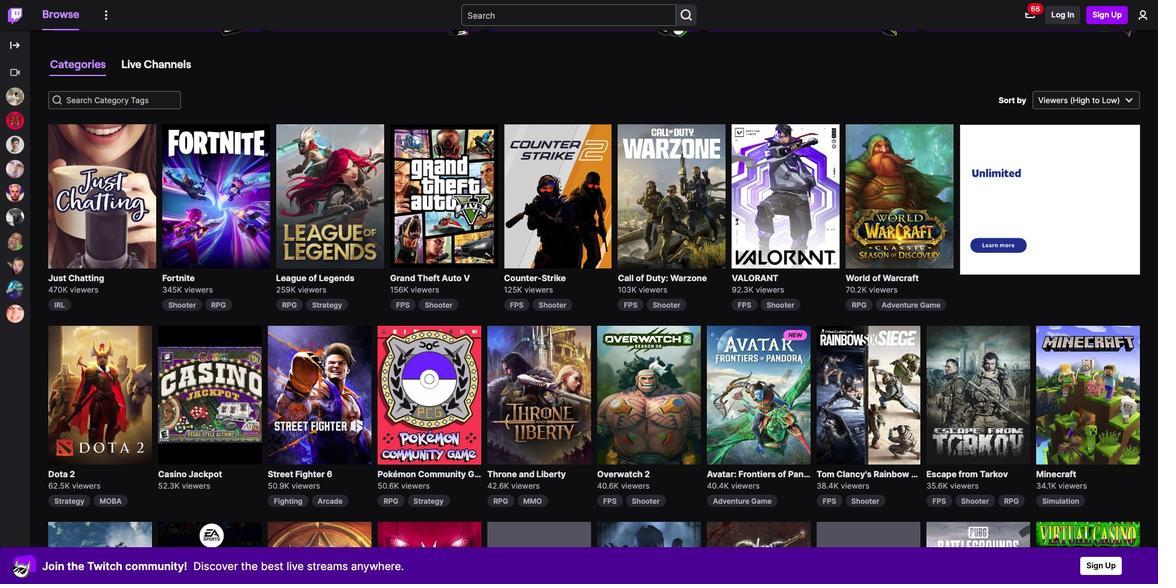 Task type: locate. For each thing, give the bounding box(es) containing it.
of left pandora
[[778, 469, 787, 479]]

rpg for world of warcraft
[[852, 301, 867, 310]]

fps down 156k
[[396, 301, 410, 310]]

viewers down frontiers
[[732, 481, 760, 490]]

1 vertical spatial game
[[468, 469, 492, 479]]

shooter for tom clancy's rainbow six siege
[[852, 497, 880, 506]]

sign up button
[[1087, 6, 1129, 24], [1081, 557, 1123, 575]]

game down world of warcraft link
[[921, 301, 941, 310]]

strategy button down the pokémon community game 50.6k viewers
[[408, 495, 450, 507]]

shooter for call of duty: warzone
[[653, 301, 681, 310]]

fps down 40.6k
[[604, 497, 617, 506]]

shooter button down escape from tarkov 35.6k viewers
[[956, 495, 996, 507]]

v
[[464, 273, 470, 283]]

shooter for valorant
[[767, 301, 795, 310]]

adventure down world of warcraft link
[[882, 301, 919, 310]]

ninja image
[[6, 88, 24, 106]]

counter-
[[504, 273, 542, 283]]

coolcat image
[[12, 554, 36, 578]]

70.2k
[[846, 285, 867, 294]]

fps button for counter-
[[504, 299, 530, 311]]

fortnite
[[162, 273, 195, 283]]

game up 42.6k
[[468, 469, 492, 479]]

viewers down minecraft link at the right bottom of the page
[[1059, 481, 1088, 490]]

shooter down the grand theft auto v 156k viewers
[[425, 301, 453, 310]]

125k viewers link
[[504, 285, 553, 294]]

0 vertical spatial adventure
[[882, 301, 919, 310]]

minecraft cover image image
[[1037, 326, 1141, 465]]

0 vertical spatial adventure game
[[882, 301, 941, 310]]

of for call
[[636, 273, 645, 283]]

adventure game button down warcraft
[[876, 299, 947, 311]]

viewers down clancy's
[[841, 481, 870, 490]]

viewers down jackpot
[[182, 481, 211, 490]]

1 horizontal spatial strategy button
[[306, 299, 348, 311]]

esports icon image
[[877, 0, 914, 36]]

shooter button for call of duty: warzone
[[647, 299, 687, 311]]

legends
[[319, 273, 355, 283]]

52.3k
[[158, 481, 180, 490]]

games icon image
[[217, 0, 258, 39]]

rpg down '70.2k'
[[852, 301, 867, 310]]

browse link
[[42, 0, 79, 29]]

viewers inside casino jackpot 52.3k viewers
[[182, 481, 211, 490]]

shooter button down 92.3k viewers 'link'
[[761, 299, 801, 311]]

1 vertical spatial adventure
[[713, 497, 750, 506]]

mmo
[[524, 497, 542, 506]]

0 horizontal spatial adventure
[[713, 497, 750, 506]]

0 vertical spatial sign up
[[1093, 10, 1123, 19]]

103k
[[618, 285, 637, 294]]

fps button for tom
[[817, 495, 843, 507]]

viewers inside avatar: frontiers of pandora 40.4k viewers
[[732, 481, 760, 490]]

in
[[1068, 10, 1075, 19]]

Search Input search field
[[462, 4, 677, 26]]

rpg button down 42.6k
[[488, 495, 515, 507]]

rpg button down '70.2k'
[[846, 299, 873, 311]]

viewers inside the grand theft auto v 156k viewers
[[411, 285, 440, 294]]

50.6k
[[378, 481, 399, 490]]

fps down 92.3k
[[738, 301, 752, 310]]

shooter button for grand theft auto v
[[419, 299, 459, 311]]

259k
[[276, 285, 296, 294]]

viewers down dota 2 'link'
[[72, 481, 101, 490]]

counter-strike 125k viewers
[[504, 273, 566, 294]]

moba button
[[94, 495, 128, 507]]

viewers inside street fighter 6 50.9k viewers
[[292, 481, 320, 490]]

rpg down 259k
[[282, 301, 297, 310]]

sign up for the top sign up 'button'
[[1093, 10, 1123, 19]]

rpg button down 50.6k
[[378, 495, 405, 507]]

fps down "35.6k"
[[933, 497, 947, 506]]

of up 259k viewers link
[[309, 273, 317, 283]]

tab list
[[48, 52, 1141, 76]]

2 up 62.5k viewers link
[[70, 469, 75, 479]]

elajjaz image
[[6, 257, 24, 275]]

rpg for throne and liberty
[[494, 497, 509, 506]]

0 horizontal spatial the
[[67, 560, 84, 572]]

world
[[846, 273, 871, 283]]

warcraft
[[883, 273, 919, 283]]

1 vertical spatial up
[[1106, 561, 1117, 570]]

grand theft auto v 156k viewers
[[390, 273, 470, 294]]

street fighter 6 50.9k viewers
[[268, 469, 333, 490]]

1 2 from the left
[[70, 469, 75, 479]]

50.9k viewers link
[[268, 481, 320, 490]]

escape from tarkov link
[[927, 468, 1031, 480]]

moba
[[100, 497, 122, 506]]

fps button down 92.3k
[[732, 299, 758, 311]]

casino jackpot link
[[158, 468, 262, 480]]

shooter button for valorant
[[761, 299, 801, 311]]

rpg for league of legends
[[282, 301, 297, 310]]

shooter down 40.6k viewers link
[[632, 497, 660, 506]]

grand theft auto v link
[[390, 271, 498, 284]]

escape
[[927, 469, 957, 479]]

fps button down 103k
[[618, 299, 644, 311]]

2 up 40.6k viewers link
[[645, 469, 650, 479]]

viewers
[[70, 285, 99, 294], [184, 285, 213, 294], [298, 285, 327, 294], [411, 285, 440, 294], [525, 285, 553, 294], [639, 285, 668, 294], [756, 285, 785, 294], [870, 285, 898, 294], [72, 481, 101, 490], [182, 481, 211, 490], [292, 481, 320, 490], [401, 481, 430, 490], [512, 481, 540, 490], [621, 481, 650, 490], [732, 481, 760, 490], [841, 481, 870, 490], [951, 481, 979, 490], [1059, 481, 1088, 490]]

adventure down 40.4k viewers link
[[713, 497, 750, 506]]

log
[[1052, 10, 1066, 19]]

fps button for valorant
[[732, 299, 758, 311]]

of inside world of warcraft 70.2k viewers
[[873, 273, 881, 283]]

1 vertical spatial sign
[[1087, 561, 1104, 570]]

dota 2 62.5k viewers
[[48, 469, 101, 490]]

adventure game down 40.4k viewers link
[[713, 497, 772, 506]]

live
[[287, 560, 304, 572]]

the right join in the bottom of the page
[[67, 560, 84, 572]]

strategy down 62.5k viewers link
[[54, 497, 84, 506]]

fps button down the 38.4k
[[817, 495, 843, 507]]

viewers inside throne and liberty 42.6k viewers
[[512, 481, 540, 490]]

1 horizontal spatial adventure game
[[882, 301, 941, 310]]

fps button for escape
[[927, 495, 953, 507]]

rpg button for league of legends
[[276, 299, 303, 311]]

irl icon image
[[441, 0, 477, 36]]

sypherpk image
[[6, 112, 24, 130]]

adventure game down warcraft
[[882, 301, 941, 310]]

theft
[[418, 273, 440, 283]]

viewers down duty:
[[639, 285, 668, 294]]

fps for overwatch
[[604, 497, 617, 506]]

2 inside overwatch 2 40.6k viewers
[[645, 469, 650, 479]]

arcade button
[[312, 495, 349, 507]]

of up 103k viewers link
[[636, 273, 645, 283]]

fps for counter-
[[510, 301, 524, 310]]

fighter
[[295, 469, 325, 479]]

nadeshot image
[[6, 184, 24, 202]]

recommended channels group
[[0, 60, 30, 326]]

2 inside dota 2 62.5k viewers
[[70, 469, 75, 479]]

shooter button for counter-strike
[[533, 299, 573, 311]]

viewers down pokémon
[[401, 481, 430, 490]]

game for the adventure game button to the top
[[921, 301, 941, 310]]

of
[[309, 273, 317, 283], [636, 273, 645, 283], [873, 273, 881, 283], [778, 469, 787, 479]]

categories
[[50, 57, 106, 70]]

creative icon image
[[1093, 0, 1132, 38]]

viewers inside overwatch 2 40.6k viewers
[[621, 481, 650, 490]]

1 vertical spatial sign up
[[1087, 561, 1117, 570]]

shooter button down strike
[[533, 299, 573, 311]]

sign up
[[1093, 10, 1123, 19], [1087, 561, 1117, 570]]

viewers
[[1039, 95, 1069, 105]]

viewers down fortnite link
[[184, 285, 213, 294]]

apex legends cover image image
[[378, 522, 482, 584]]

0 horizontal spatial 2
[[70, 469, 75, 479]]

adventure for the adventure game button to the left
[[713, 497, 750, 506]]

up for the top sign up 'button'
[[1112, 10, 1123, 19]]

frontiers
[[739, 469, 776, 479]]

rpg button
[[205, 299, 232, 311], [276, 299, 303, 311], [846, 299, 873, 311], [378, 495, 405, 507], [488, 495, 515, 507], [999, 495, 1026, 507]]

best
[[261, 560, 284, 572]]

viewers down league of legends link
[[298, 285, 327, 294]]

rpg button down fortnite link
[[205, 299, 232, 311]]

rpg down 50.6k
[[384, 497, 399, 506]]

70.2k viewers link
[[846, 285, 898, 294]]

fortnite link
[[162, 271, 270, 284]]

viewers (high to low) button
[[1033, 91, 1141, 109]]

community!
[[125, 560, 187, 572]]

mongraal image
[[6, 305, 24, 323]]

strategy button down 62.5k viewers link
[[48, 495, 90, 507]]

call
[[618, 273, 634, 283]]

valorant link
[[732, 271, 840, 284]]

viewers down and
[[512, 481, 540, 490]]

0 vertical spatial adventure game button
[[876, 299, 947, 311]]

pokémon
[[378, 469, 416, 479]]

of inside league of legends 259k viewers
[[309, 273, 317, 283]]

world of warcraft cover image image
[[846, 125, 954, 268]]

shooter down 38.4k viewers link
[[852, 497, 880, 506]]

casino
[[158, 469, 187, 479]]

up for bottom sign up 'button'
[[1106, 561, 1117, 570]]

fps for tom
[[823, 497, 837, 506]]

rpg button down 259k
[[276, 299, 303, 311]]

fps for valorant
[[738, 301, 752, 310]]

1 horizontal spatial 2
[[645, 469, 650, 479]]

345k
[[162, 285, 182, 294]]

live channels
[[121, 57, 191, 70]]

0 vertical spatial up
[[1112, 10, 1123, 19]]

1 vertical spatial adventure game
[[713, 497, 772, 506]]

game
[[921, 301, 941, 310], [468, 469, 492, 479], [752, 497, 772, 506]]

rpg down 42.6k
[[494, 497, 509, 506]]

2 2 from the left
[[645, 469, 650, 479]]

38.4k
[[817, 481, 839, 490]]

1 vertical spatial adventure game button
[[707, 495, 778, 507]]

Search Category Tags search field
[[48, 91, 181, 109]]

fps down the 38.4k
[[823, 497, 837, 506]]

rpg down tarkov
[[1005, 497, 1020, 506]]

2 horizontal spatial game
[[921, 301, 941, 310]]

adventure game
[[882, 301, 941, 310], [713, 497, 772, 506]]

music icon image
[[653, 0, 695, 39]]

shooter button down "call of duty: warzone 103k viewers"
[[647, 299, 687, 311]]

shooter down strike
[[539, 301, 567, 310]]

join
[[42, 560, 64, 572]]

0 horizontal spatial adventure game
[[713, 497, 772, 506]]

pandora
[[789, 469, 823, 479]]

viewers down from
[[951, 481, 979, 490]]

1 horizontal spatial adventure
[[882, 301, 919, 310]]

game down avatar: frontiers of pandora 40.4k viewers
[[752, 497, 772, 506]]

casino jackpot cover image image
[[158, 326, 262, 465]]

viewers down overwatch 2 link
[[621, 481, 650, 490]]

shooter button down the grand theft auto v 156k viewers
[[419, 299, 459, 311]]

shooter for grand theft auto v
[[425, 301, 453, 310]]

of up 70.2k viewers link at the right of the page
[[873, 273, 881, 283]]

34.1k viewers link
[[1037, 481, 1088, 490]]

rpg down fortnite link
[[211, 301, 226, 310]]

just chatting link
[[48, 271, 156, 284]]

clancy's
[[837, 469, 872, 479]]

strategy down the pokémon community game 50.6k viewers
[[414, 497, 444, 506]]

viewers down strike
[[525, 285, 553, 294]]

league of legends link
[[276, 271, 384, 284]]

shooter for escape from tarkov
[[962, 497, 990, 506]]

fps button for overwatch
[[598, 495, 623, 507]]

pubg: battlegrounds cover image image
[[927, 522, 1031, 584]]

the left best
[[241, 560, 258, 572]]

0 horizontal spatial strategy button
[[48, 495, 90, 507]]

viewers inside the fortnite 345k viewers
[[184, 285, 213, 294]]

2 horizontal spatial strategy button
[[408, 495, 450, 507]]

shooter down 345k viewers link
[[168, 301, 196, 310]]

adventure game button down 40.4k viewers link
[[707, 495, 778, 507]]

of inside "call of duty: warzone 103k viewers"
[[636, 273, 645, 283]]

0 horizontal spatial game
[[468, 469, 492, 479]]

new link
[[707, 326, 811, 465]]

fps button down 125k
[[504, 299, 530, 311]]

viewers down chatting
[[70, 285, 99, 294]]

minecraft
[[1037, 469, 1077, 479]]

strategy down league of legends 259k viewers
[[312, 301, 342, 310]]

fps button down "35.6k"
[[927, 495, 953, 507]]

shooter down escape from tarkov 35.6k viewers
[[962, 497, 990, 506]]

shooter down 92.3k viewers 'link'
[[767, 301, 795, 310]]

street fighter 6 cover image image
[[268, 326, 372, 465]]

1 horizontal spatial strategy
[[312, 301, 342, 310]]

1 horizontal spatial adventure game button
[[876, 299, 947, 311]]

fps button down 40.6k
[[598, 495, 623, 507]]

2 vertical spatial game
[[752, 497, 772, 506]]

mmo button
[[518, 495, 548, 507]]

2 horizontal spatial strategy
[[414, 497, 444, 506]]

0 vertical spatial sign up button
[[1087, 6, 1129, 24]]

discover
[[194, 560, 238, 572]]

156k
[[390, 285, 409, 294]]

fighting
[[274, 497, 303, 506]]

1 horizontal spatial the
[[241, 560, 258, 572]]

fps button for call
[[618, 299, 644, 311]]

viewers down world of warcraft link
[[870, 285, 898, 294]]

viewers inside the counter-strike 125k viewers
[[525, 285, 553, 294]]

tarkov
[[981, 469, 1009, 479]]

of for world
[[873, 273, 881, 283]]

league
[[276, 273, 307, 283]]

viewers inside valorant 92.3k viewers
[[756, 285, 785, 294]]

sign for bottom sign up 'button'
[[1087, 561, 1104, 570]]

1 horizontal spatial game
[[752, 497, 772, 506]]

fps button for grand
[[390, 299, 416, 311]]

fps down 125k
[[510, 301, 524, 310]]

avatar: frontiers of pandora link
[[707, 468, 823, 480]]

live channels link
[[115, 54, 198, 74]]

siege
[[926, 469, 950, 479]]

counter-strike cover image image
[[504, 125, 612, 268]]

fps button down 156k
[[390, 299, 416, 311]]

shooter button down 38.4k viewers link
[[846, 495, 886, 507]]

sign up for bottom sign up 'button'
[[1087, 561, 1117, 570]]

viewers down valorant
[[756, 285, 785, 294]]

0 vertical spatial sign
[[1093, 10, 1110, 19]]

jackpot
[[189, 469, 222, 479]]

2 for overwatch 2
[[645, 469, 650, 479]]

strategy button for pokémon
[[408, 495, 450, 507]]

channels
[[144, 57, 191, 70]]

rpg button for pokémon community game
[[378, 495, 405, 507]]

shooter button for overwatch 2
[[626, 495, 666, 507]]

sort by
[[999, 95, 1027, 105]]

shooter button down 345k viewers link
[[162, 299, 202, 311]]

0 vertical spatial game
[[921, 301, 941, 310]]

viewers down fighter
[[292, 481, 320, 490]]

viewers inside world of warcraft 70.2k viewers
[[870, 285, 898, 294]]

shooter
[[168, 301, 196, 310], [425, 301, 453, 310], [539, 301, 567, 310], [653, 301, 681, 310], [767, 301, 795, 310], [632, 497, 660, 506], [852, 497, 880, 506], [962, 497, 990, 506]]

fps down 103k
[[624, 301, 638, 310]]

valorant 92.3k viewers
[[732, 273, 785, 294]]

adventure for the adventure game button to the top
[[882, 301, 919, 310]]

None field
[[48, 91, 181, 109]]

strategy button down league of legends 259k viewers
[[306, 299, 348, 311]]

shooter button down 40.6k viewers link
[[626, 495, 666, 507]]

adventure game for the adventure game button to the top
[[882, 301, 941, 310]]

shooter down "call of duty: warzone 103k viewers"
[[653, 301, 681, 310]]

viewers down theft
[[411, 285, 440, 294]]



Task type: vqa. For each thing, say whether or not it's contained in the screenshot.
Path of Exile cover image
yes



Task type: describe. For each thing, give the bounding box(es) containing it.
liberty
[[537, 469, 566, 479]]

slots cover image image
[[817, 522, 921, 584]]

league of legends 259k viewers
[[276, 273, 355, 294]]

duty:
[[647, 273, 669, 283]]

40.4k
[[707, 481, 729, 490]]

470k
[[48, 285, 68, 294]]

from
[[959, 469, 979, 479]]

40.6k viewers link
[[598, 481, 650, 490]]

1 vertical spatial sign up button
[[1081, 557, 1123, 575]]

pokémon community game 50.6k viewers
[[378, 469, 492, 490]]

345k viewers link
[[162, 285, 213, 294]]

by
[[1017, 95, 1027, 105]]

42.6k
[[488, 481, 509, 490]]

twitch
[[87, 560, 123, 572]]

35.6k viewers link
[[927, 481, 979, 490]]

xaryu image
[[6, 136, 24, 154]]

dead by daylight cover image image
[[598, 522, 701, 584]]

62.5k
[[48, 481, 70, 490]]

escape from tarkov cover image image
[[927, 326, 1031, 465]]

pokémon community game link
[[378, 468, 492, 480]]

overwatch 2 link
[[598, 468, 701, 480]]

virtual casino cover image image
[[1037, 522, 1141, 584]]

0 horizontal spatial strategy
[[54, 497, 84, 506]]

just chatting cover image image
[[48, 125, 156, 268]]

40.6k
[[598, 481, 619, 490]]

sign for the top sign up 'button'
[[1093, 10, 1110, 19]]

simulation button
[[1037, 495, 1086, 507]]

graycen image
[[6, 208, 24, 226]]

fortnite cover image image
[[162, 125, 270, 268]]

throne and liberty link
[[488, 468, 591, 480]]

street
[[268, 469, 293, 479]]

shooter button for tom clancy's rainbow six siege
[[846, 495, 886, 507]]

42.6k viewers link
[[488, 481, 540, 490]]

2 the from the left
[[241, 560, 258, 572]]

fps for grand
[[396, 301, 410, 310]]

(high
[[1071, 95, 1091, 105]]

anywhere.
[[351, 560, 404, 572]]

adventure game for the adventure game button to the left
[[713, 497, 772, 506]]

rpg button down tarkov
[[999, 495, 1026, 507]]

of for league
[[309, 273, 317, 283]]

50.9k
[[268, 481, 290, 490]]

irl
[[54, 301, 65, 310]]

strategy button for league
[[306, 299, 348, 311]]

grand theft auto v cover image image
[[390, 125, 498, 268]]

to
[[1093, 95, 1100, 105]]

just chatting 470k viewers
[[48, 273, 104, 294]]

valorant
[[732, 273, 779, 283]]

tom clancy's rainbow six siege link
[[817, 468, 950, 480]]

viewers inside 'minecraft 34.1k viewers'
[[1059, 481, 1088, 490]]

valorant cover image image
[[732, 125, 840, 268]]

35.6k
[[927, 481, 949, 490]]

nmplol image
[[6, 232, 24, 250]]

470k viewers link
[[48, 285, 99, 294]]

156k viewers link
[[390, 285, 440, 294]]

strike
[[542, 273, 566, 283]]

viewers inside "call of duty: warzone 103k viewers"
[[639, 285, 668, 294]]

arcade
[[318, 497, 343, 506]]

symfuhny image
[[6, 160, 24, 178]]

34.1k
[[1037, 481, 1057, 490]]

259k viewers link
[[276, 285, 327, 294]]

rpg button for throne and liberty
[[488, 495, 515, 507]]

ea sports fc 24 cover image image
[[158, 522, 262, 584]]

new
[[789, 332, 803, 339]]

viewers inside escape from tarkov 35.6k viewers
[[951, 481, 979, 490]]

dota 2 link
[[48, 468, 152, 480]]

fps for call
[[624, 301, 638, 310]]

viewers inside league of legends 259k viewers
[[298, 285, 327, 294]]

game for the adventure game button to the left
[[752, 497, 772, 506]]

streams
[[307, 560, 348, 572]]

pokémon community game cover image image
[[378, 326, 482, 465]]

grand
[[390, 273, 416, 283]]

50.6k viewers link
[[378, 481, 430, 490]]

of inside avatar: frontiers of pandora 40.4k viewers
[[778, 469, 787, 479]]

world of warcraft link
[[846, 271, 954, 284]]

tab list containing categories
[[48, 52, 1141, 76]]

52.3k viewers link
[[158, 481, 211, 490]]

kinggothalion image
[[6, 281, 24, 299]]

poker online - texas holdem cover image image
[[488, 522, 591, 584]]

avatar: frontiers of pandora cover image image
[[707, 326, 811, 465]]

strategy for pokémon
[[414, 497, 444, 506]]

rpg for pokémon community game
[[384, 497, 399, 506]]

warzone
[[671, 273, 707, 283]]

auto
[[442, 273, 462, 283]]

path of exile cover image image
[[707, 522, 811, 584]]

shooter for counter-strike
[[539, 301, 567, 310]]

call of duty: warzone 103k viewers
[[618, 273, 707, 294]]

strategy for league
[[312, 301, 342, 310]]

1 the from the left
[[67, 560, 84, 572]]

fps for escape
[[933, 497, 947, 506]]

community
[[418, 469, 466, 479]]

shooter button for escape from tarkov
[[956, 495, 996, 507]]

minecraft 34.1k viewers
[[1037, 469, 1088, 490]]

casino jackpot 52.3k viewers
[[158, 469, 222, 490]]

rpg button for world of warcraft
[[846, 299, 873, 311]]

2 for dota 2
[[70, 469, 75, 479]]

escape from tarkov 35.6k viewers
[[927, 469, 1009, 490]]

irl button
[[48, 299, 71, 311]]

38.4k viewers link
[[817, 481, 870, 490]]

overwatch 2 cover image image
[[598, 326, 701, 465]]

tom clancy's rainbow six siege cover image image
[[817, 326, 921, 465]]

throne
[[488, 469, 517, 479]]

league of legends cover image image
[[276, 125, 384, 268]]

6
[[327, 469, 333, 479]]

chatting
[[68, 273, 104, 283]]

92.3k
[[732, 285, 754, 294]]

dota 2 cover image image
[[48, 326, 152, 465]]

62.5k viewers link
[[48, 481, 101, 490]]

sort
[[999, 95, 1016, 105]]

and
[[519, 469, 535, 479]]

dota
[[48, 469, 68, 479]]

tom
[[817, 469, 835, 479]]

hearthstone cover image image
[[268, 522, 372, 584]]

call of duty: warzone cover image image
[[618, 125, 726, 268]]

shooter for overwatch 2
[[632, 497, 660, 506]]

103k viewers link
[[618, 285, 668, 294]]

throne and liberty cover image image
[[488, 326, 591, 465]]

overwatch
[[598, 469, 643, 479]]

viewers inside tom clancy's rainbow six siege 38.4k viewers
[[841, 481, 870, 490]]

minecraft link
[[1037, 468, 1141, 480]]

viewers inside the pokémon community game 50.6k viewers
[[401, 481, 430, 490]]

log in
[[1052, 10, 1075, 19]]

call of duty: warzone link
[[618, 271, 726, 284]]

avatar: frontiers of pandora 40.4k viewers
[[707, 469, 823, 490]]

viewers inside dota 2 62.5k viewers
[[72, 481, 101, 490]]

0 horizontal spatial adventure game button
[[707, 495, 778, 507]]

game inside the pokémon community game 50.6k viewers
[[468, 469, 492, 479]]

rainbow
[[874, 469, 910, 479]]

world of tanks cover image image
[[48, 522, 152, 584]]

counter-strike link
[[504, 271, 612, 284]]

viewers inside just chatting 470k viewers
[[70, 285, 99, 294]]

join the twitch community! discover the best live streams anywhere.
[[42, 560, 404, 572]]

throne and liberty 42.6k viewers
[[488, 469, 566, 490]]



